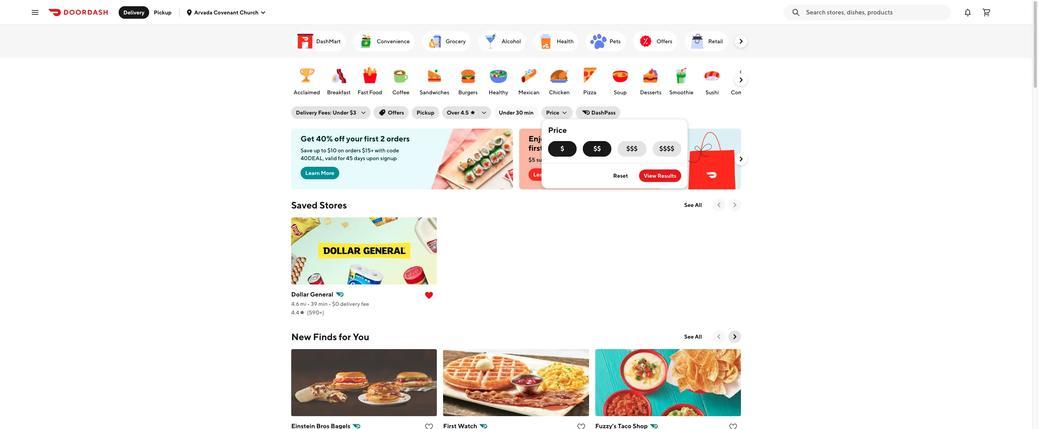Task type: describe. For each thing, give the bounding box(es) containing it.
1 vertical spatial pickup button
[[412, 107, 439, 119]]

learn more button for 40%
[[301, 167, 339, 180]]

see for saved stores
[[684, 202, 694, 209]]

get 40% off your first 2 orders
[[301, 134, 410, 143]]

coffee
[[392, 89, 410, 96]]

more for 40%
[[321, 170, 334, 176]]

catering image
[[739, 32, 757, 51]]

offers inside 'button'
[[388, 110, 404, 116]]

learn more for 40%
[[305, 170, 334, 176]]

retail image
[[688, 32, 707, 51]]

convenience link
[[353, 31, 414, 52]]

4.6
[[291, 301, 299, 308]]

sushi
[[706, 89, 719, 96]]

next button of carousel image right previous button of carousel icon
[[731, 333, 739, 341]]

pets image
[[589, 32, 608, 51]]

acclaimed link
[[292, 62, 322, 98]]

1 vertical spatial delivery
[[340, 301, 360, 308]]

0 vertical spatial first
[[364, 134, 379, 143]]

40deal,
[[301, 155, 324, 162]]

save up to $10 on orders $15+ with code 40deal, valid for 45 days upon signup
[[301, 148, 399, 162]]

see all link for new finds for you
[[680, 331, 707, 344]]

min inside button
[[524, 110, 534, 116]]

get
[[301, 134, 315, 143]]

on inside enjoy a $0 delivery fee on your first order.
[[613, 134, 622, 143]]

fees:
[[318, 110, 332, 116]]

food for fast food
[[369, 89, 382, 96]]

$$$$
[[660, 145, 674, 153]]

1 vertical spatial for
[[339, 332, 351, 343]]

days
[[354, 155, 365, 162]]

2
[[380, 134, 385, 143]]

church
[[240, 9, 259, 15]]

desserts
[[640, 89, 662, 96]]

(590+)
[[307, 310, 324, 316]]

health link
[[533, 31, 578, 52]]

all for new finds for you
[[695, 334, 702, 340]]

previous button of carousel image
[[715, 333, 723, 341]]

4.4
[[291, 310, 299, 316]]

4.6 mi • 39 min • $​0 delivery fee
[[291, 301, 369, 308]]

open menu image
[[30, 8, 40, 17]]

you
[[353, 332, 369, 343]]

food for comfort food
[[753, 89, 766, 96]]

dollar
[[291, 291, 309, 299]]

sandwiches
[[420, 89, 449, 96]]

healthy
[[489, 89, 508, 96]]

minimum
[[558, 157, 581, 163]]

new finds for you
[[291, 332, 369, 343]]

$​0
[[332, 301, 339, 308]]

$5 subtotal minimum required.
[[529, 157, 605, 163]]

2 click to add this store to your saved list image from the left
[[577, 423, 586, 430]]

all for saved stores
[[695, 202, 702, 209]]

offers button
[[374, 107, 409, 119]]

under 30 min
[[499, 110, 534, 116]]

more for a
[[549, 172, 562, 178]]

alcohol link
[[478, 31, 526, 52]]

saved stores
[[291, 200, 347, 211]]

delivery button
[[119, 6, 149, 19]]

over 4.5 button
[[442, 107, 491, 119]]

arvada covenant church button
[[186, 9, 266, 15]]

convenience image
[[356, 32, 375, 51]]

dashmart image
[[296, 32, 315, 51]]

dollar general
[[291, 291, 333, 299]]

offers image
[[636, 32, 655, 51]]

code
[[387, 148, 399, 154]]

health image
[[537, 32, 555, 51]]

under 30 min button
[[494, 107, 538, 119]]

next button of carousel image right retail
[[737, 37, 745, 45]]

grocery link
[[422, 31, 471, 52]]

$$$$ button
[[653, 141, 681, 157]]

mi
[[300, 301, 306, 308]]

learn for enjoy a $0 delivery fee on your first order.
[[533, 172, 548, 178]]

grocery image
[[425, 32, 444, 51]]

1 click to add this store to your saved list image from the left
[[425, 423, 434, 430]]

1 your from the left
[[346, 134, 363, 143]]

click to remove this store from your saved list image
[[425, 291, 434, 301]]

pizza
[[583, 89, 596, 96]]

required.
[[582, 157, 605, 163]]

delivery inside enjoy a $0 delivery fee on your first order.
[[569, 134, 598, 143]]

see all link for saved stores
[[680, 199, 707, 212]]

up
[[314, 148, 320, 154]]

over
[[447, 110, 460, 116]]

reset button
[[609, 170, 633, 182]]

Store search: begin typing to search for stores available on DoorDash text field
[[806, 8, 946, 17]]

covenant
[[214, 9, 239, 15]]

dashpass
[[591, 110, 616, 116]]

$0
[[557, 134, 567, 143]]

save
[[301, 148, 313, 154]]

comfort
[[731, 89, 752, 96]]

enjoy
[[529, 134, 549, 143]]

smoothie
[[670, 89, 694, 96]]

learn for get 40% off your first 2 orders
[[305, 170, 320, 176]]

over 4.5
[[447, 110, 469, 116]]

first inside enjoy a $0 delivery fee on your first order.
[[529, 144, 543, 153]]

dashmart link
[[293, 31, 346, 52]]

$ button
[[548, 141, 577, 157]]

0 horizontal spatial min
[[318, 301, 328, 308]]

order.
[[545, 144, 566, 153]]

retail
[[708, 38, 723, 45]]

fast food
[[358, 89, 382, 96]]

to
[[321, 148, 326, 154]]

results
[[658, 173, 677, 179]]

click to add this store to your saved list image
[[729, 423, 738, 430]]

dashmart
[[316, 38, 341, 45]]

offers link
[[633, 31, 677, 52]]

$15+
[[362, 148, 374, 154]]

fast
[[358, 89, 368, 96]]

alcohol
[[502, 38, 521, 45]]

next button of carousel image
[[737, 155, 745, 163]]



Task type: vqa. For each thing, say whether or not it's contained in the screenshot.
View
yes



Task type: locate. For each thing, give the bounding box(es) containing it.
1 horizontal spatial more
[[549, 172, 562, 178]]

orders
[[387, 134, 410, 143], [345, 148, 361, 154]]

dashpass button
[[576, 107, 620, 119]]

0 horizontal spatial click to add this store to your saved list image
[[425, 423, 434, 430]]

0 horizontal spatial learn
[[305, 170, 320, 176]]

pickup for the left pickup button
[[154, 9, 172, 15]]

learn more button down subtotal
[[529, 169, 567, 181]]

for inside save up to $10 on orders $15+ with code 40deal, valid for 45 days upon signup
[[338, 155, 345, 162]]

1 horizontal spatial offers
[[657, 38, 672, 45]]

1 vertical spatial min
[[318, 301, 328, 308]]

all
[[695, 202, 702, 209], [695, 334, 702, 340]]

1 horizontal spatial pickup
[[417, 110, 434, 116]]

0 horizontal spatial more
[[321, 170, 334, 176]]

see all link left previous button of carousel icon
[[680, 331, 707, 344]]

valid
[[325, 155, 337, 162]]

0 horizontal spatial food
[[369, 89, 382, 96]]

1 food from the left
[[369, 89, 382, 96]]

delivery for delivery fees: under $3
[[296, 110, 317, 116]]

your
[[346, 134, 363, 143], [623, 134, 640, 143]]

general
[[310, 291, 333, 299]]

• right the mi
[[307, 301, 310, 308]]

all left previous button of carousel icon
[[695, 334, 702, 340]]

see all left previous button of carousel icon
[[684, 334, 702, 340]]

2 see all link from the top
[[680, 331, 707, 344]]

1 see all link from the top
[[680, 199, 707, 212]]

pets
[[610, 38, 621, 45]]

1 all from the top
[[695, 202, 702, 209]]

30
[[516, 110, 523, 116]]

• left the $​0 on the bottom of page
[[329, 301, 331, 308]]

1 vertical spatial see
[[684, 334, 694, 340]]

1 • from the left
[[307, 301, 310, 308]]

1 horizontal spatial learn more
[[533, 172, 562, 178]]

fee inside enjoy a $0 delivery fee on your first order.
[[599, 134, 611, 143]]

1 under from the left
[[333, 110, 349, 116]]

arvada covenant church
[[194, 9, 259, 15]]

0 horizontal spatial •
[[307, 301, 310, 308]]

0 vertical spatial for
[[338, 155, 345, 162]]

learn more button down '40deal,'
[[301, 167, 339, 180]]

2 food from the left
[[753, 89, 766, 96]]

1 horizontal spatial min
[[524, 110, 534, 116]]

see left previous button of carousel icon
[[684, 334, 694, 340]]

0 vertical spatial price
[[546, 110, 559, 116]]

1 horizontal spatial food
[[753, 89, 766, 96]]

your right off
[[346, 134, 363, 143]]

1 vertical spatial fee
[[361, 301, 369, 308]]

4.5
[[461, 110, 469, 116]]

0 horizontal spatial pickup
[[154, 9, 172, 15]]

grocery
[[446, 38, 466, 45]]

next button of carousel image up the comfort at the top of page
[[737, 76, 745, 84]]

1 horizontal spatial your
[[623, 134, 640, 143]]

0 vertical spatial fee
[[599, 134, 611, 143]]

first down enjoy
[[529, 144, 543, 153]]

health
[[557, 38, 574, 45]]

delivery for delivery
[[123, 9, 144, 15]]

1 vertical spatial offers
[[388, 110, 404, 116]]

convenience
[[377, 38, 410, 45]]

0 vertical spatial pickup button
[[149, 6, 176, 19]]

price inside button
[[546, 110, 559, 116]]

learn down subtotal
[[533, 172, 548, 178]]

delivery
[[569, 134, 598, 143], [340, 301, 360, 308]]

price down price button
[[548, 126, 567, 135]]

learn down '40deal,'
[[305, 170, 320, 176]]

45
[[346, 155, 353, 162]]

2 under from the left
[[499, 110, 515, 116]]

min right 30
[[524, 110, 534, 116]]

1 vertical spatial on
[[338, 148, 344, 154]]

1 horizontal spatial under
[[499, 110, 515, 116]]

2 all from the top
[[695, 334, 702, 340]]

$3
[[350, 110, 356, 116]]

fee up '$$'
[[599, 134, 611, 143]]

mexican
[[518, 89, 540, 96]]

pickup right delivery button
[[154, 9, 172, 15]]

1 vertical spatial see all
[[684, 334, 702, 340]]

see left previous button of carousel image
[[684, 202, 694, 209]]

pickup button
[[149, 6, 176, 19], [412, 107, 439, 119]]

new finds for you link
[[291, 331, 369, 344]]

learn more for a
[[533, 172, 562, 178]]

finds
[[313, 332, 337, 343]]

delivery up '$$'
[[569, 134, 598, 143]]

under
[[333, 110, 349, 116], [499, 110, 515, 116]]

your inside enjoy a $0 delivery fee on your first order.
[[623, 134, 640, 143]]

learn
[[305, 170, 320, 176], [533, 172, 548, 178]]

delivery inside button
[[123, 9, 144, 15]]

fee right the $​0 on the bottom of page
[[361, 301, 369, 308]]

0 vertical spatial min
[[524, 110, 534, 116]]

1 horizontal spatial •
[[329, 301, 331, 308]]

see for new finds for you
[[684, 334, 694, 340]]

1 horizontal spatial on
[[613, 134, 622, 143]]

0 horizontal spatial first
[[364, 134, 379, 143]]

pickup for bottom pickup button
[[417, 110, 434, 116]]

food right fast
[[369, 89, 382, 96]]

a
[[551, 134, 555, 143]]

1 horizontal spatial pickup button
[[412, 107, 439, 119]]

1 vertical spatial price
[[548, 126, 567, 135]]

on right the $10
[[338, 148, 344, 154]]

saved
[[291, 200, 318, 211]]

1 horizontal spatial first
[[529, 144, 543, 153]]

learn more
[[305, 170, 334, 176], [533, 172, 562, 178]]

price
[[546, 110, 559, 116], [548, 126, 567, 135]]

1 vertical spatial all
[[695, 334, 702, 340]]

upon
[[366, 155, 379, 162]]

see all for saved stores
[[684, 202, 702, 209]]

orders up code
[[387, 134, 410, 143]]

next button of carousel image
[[737, 37, 745, 45], [737, 76, 745, 84], [731, 201, 739, 209], [731, 333, 739, 341]]

alcohol image
[[481, 32, 500, 51]]

1 horizontal spatial delivery
[[296, 110, 317, 116]]

0 items, open order cart image
[[982, 8, 991, 17]]

on inside save up to $10 on orders $15+ with code 40deal, valid for 45 days upon signup
[[338, 148, 344, 154]]

new
[[291, 332, 311, 343]]

•
[[307, 301, 310, 308], [329, 301, 331, 308]]

delivery right the $​0 on the bottom of page
[[340, 301, 360, 308]]

39
[[311, 301, 317, 308]]

0 vertical spatial see all link
[[680, 199, 707, 212]]

price button
[[542, 107, 573, 119]]

click to add this store to your saved list image
[[425, 423, 434, 430], [577, 423, 586, 430]]

under inside button
[[499, 110, 515, 116]]

under left $3
[[333, 110, 349, 116]]

0 horizontal spatial orders
[[345, 148, 361, 154]]

offers
[[657, 38, 672, 45], [388, 110, 404, 116]]

orders inside save up to $10 on orders $15+ with code 40deal, valid for 45 days upon signup
[[345, 148, 361, 154]]

0 horizontal spatial fee
[[361, 301, 369, 308]]

see all
[[684, 202, 702, 209], [684, 334, 702, 340]]

2 see from the top
[[684, 334, 694, 340]]

your up $$$
[[623, 134, 640, 143]]

see all left previous button of carousel image
[[684, 202, 702, 209]]

with
[[375, 148, 386, 154]]

notification bell image
[[963, 8, 973, 17]]

1 see from the top
[[684, 202, 694, 209]]

$10
[[327, 148, 337, 154]]

40%
[[316, 134, 333, 143]]

0 horizontal spatial under
[[333, 110, 349, 116]]

food
[[369, 89, 382, 96], [753, 89, 766, 96]]

pickup down sandwiches
[[417, 110, 434, 116]]

$5
[[529, 157, 535, 163]]

0 vertical spatial all
[[695, 202, 702, 209]]

0 horizontal spatial on
[[338, 148, 344, 154]]

0 horizontal spatial delivery
[[123, 9, 144, 15]]

arvada
[[194, 9, 212, 15]]

min
[[524, 110, 534, 116], [318, 301, 328, 308]]

1 horizontal spatial learn
[[533, 172, 548, 178]]

delivery fees: under $3
[[296, 110, 356, 116]]

price down "chicken"
[[546, 110, 559, 116]]

0 horizontal spatial learn more
[[305, 170, 334, 176]]

1 horizontal spatial delivery
[[569, 134, 598, 143]]

for left you
[[339, 332, 351, 343]]

see all link left previous button of carousel image
[[680, 199, 707, 212]]

pets link
[[586, 31, 625, 52]]

0 vertical spatial offers
[[657, 38, 672, 45]]

offers down coffee
[[388, 110, 404, 116]]

0 vertical spatial delivery
[[569, 134, 598, 143]]

1 see all from the top
[[684, 202, 702, 209]]

1 vertical spatial delivery
[[296, 110, 317, 116]]

2 your from the left
[[623, 134, 640, 143]]

$$$
[[627, 145, 638, 153]]

0 vertical spatial see
[[684, 202, 694, 209]]

see all link
[[680, 199, 707, 212], [680, 331, 707, 344]]

learn more down subtotal
[[533, 172, 562, 178]]

1 horizontal spatial click to add this store to your saved list image
[[577, 423, 586, 430]]

$$$ button
[[618, 141, 646, 157]]

1 vertical spatial pickup
[[417, 110, 434, 116]]

0 vertical spatial pickup
[[154, 9, 172, 15]]

0 horizontal spatial delivery
[[340, 301, 360, 308]]

signup
[[380, 155, 397, 162]]

1 vertical spatial first
[[529, 144, 543, 153]]

more down subtotal
[[549, 172, 562, 178]]

0 vertical spatial delivery
[[123, 9, 144, 15]]

on right $$ button
[[613, 134, 622, 143]]

first left 2
[[364, 134, 379, 143]]

subtotal
[[536, 157, 557, 163]]

burgers
[[458, 89, 478, 96]]

0 horizontal spatial learn more button
[[301, 167, 339, 180]]

1 horizontal spatial fee
[[599, 134, 611, 143]]

fee
[[599, 134, 611, 143], [361, 301, 369, 308]]

under left 30
[[499, 110, 515, 116]]

all left previous button of carousel image
[[695, 202, 702, 209]]

$
[[561, 145, 564, 153]]

reset
[[613, 173, 628, 179]]

2 see all from the top
[[684, 334, 702, 340]]

view results
[[644, 173, 677, 179]]

more down "valid"
[[321, 170, 334, 176]]

retail link
[[685, 31, 728, 52]]

1 vertical spatial orders
[[345, 148, 361, 154]]

1 horizontal spatial orders
[[387, 134, 410, 143]]

see all for new finds for you
[[684, 334, 702, 340]]

orders up 45
[[345, 148, 361, 154]]

$$ button
[[583, 141, 612, 157]]

$$
[[594, 145, 601, 153]]

learn more down '40deal,'
[[305, 170, 334, 176]]

delivery
[[123, 9, 144, 15], [296, 110, 317, 116]]

soup
[[614, 89, 627, 96]]

previous button of carousel image
[[715, 201, 723, 209]]

1 horizontal spatial learn more button
[[529, 169, 567, 181]]

more
[[321, 170, 334, 176], [549, 172, 562, 178]]

view results button
[[639, 170, 681, 182]]

offers right offers image
[[657, 38, 672, 45]]

0 horizontal spatial your
[[346, 134, 363, 143]]

food right the comfort at the top of page
[[753, 89, 766, 96]]

min right 39
[[318, 301, 328, 308]]

for left 45
[[338, 155, 345, 162]]

0 vertical spatial on
[[613, 134, 622, 143]]

breakfast
[[327, 89, 351, 96]]

saved stores link
[[291, 199, 347, 212]]

0 vertical spatial see all
[[684, 202, 702, 209]]

1 vertical spatial see all link
[[680, 331, 707, 344]]

comfort food
[[731, 89, 766, 96]]

0 vertical spatial orders
[[387, 134, 410, 143]]

off
[[334, 134, 345, 143]]

learn more button for a
[[529, 169, 567, 181]]

2 • from the left
[[329, 301, 331, 308]]

next button of carousel image right previous button of carousel image
[[731, 201, 739, 209]]

0 horizontal spatial offers
[[388, 110, 404, 116]]

acclaimed
[[294, 89, 320, 96]]

0 horizontal spatial pickup button
[[149, 6, 176, 19]]



